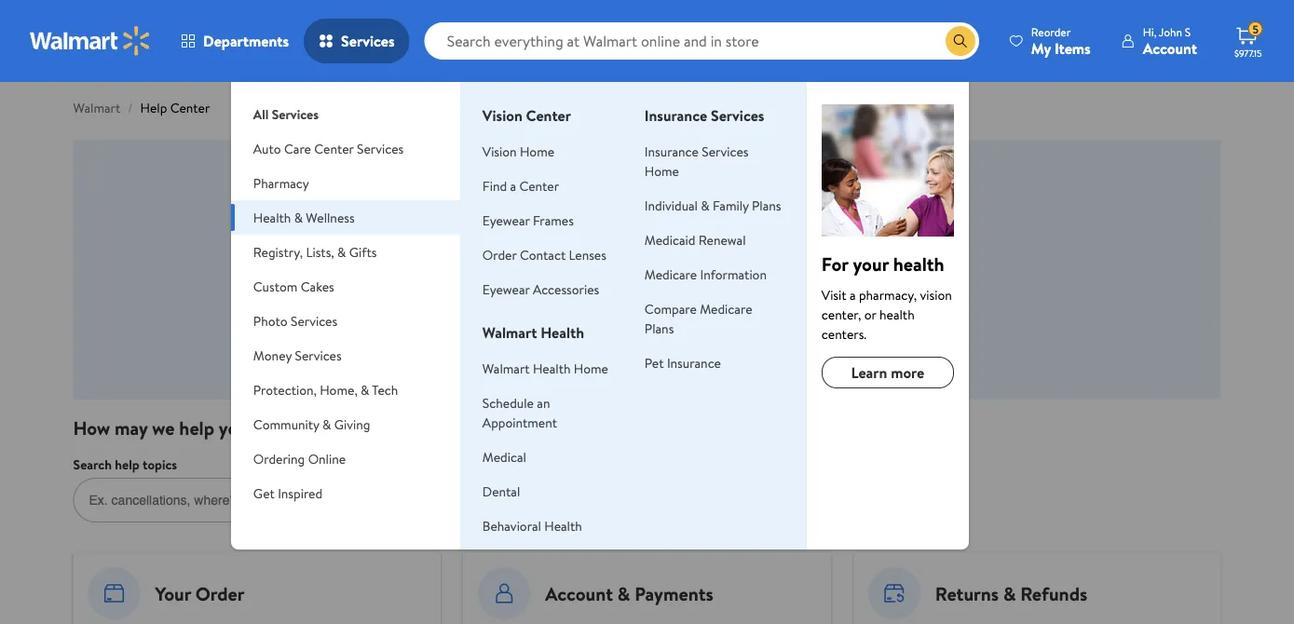 Task type: describe. For each thing, give the bounding box(es) containing it.
ordering online
[[253, 450, 346, 468]]

pin
[[877, 353, 894, 371]]

Ex. cancellations, where's my order? search field
[[73, 478, 545, 523]]

& for returns
[[1004, 581, 1017, 607]]

get inspired button
[[231, 476, 460, 511]]

get
[[512, 199, 539, 226]]

& for health
[[294, 208, 303, 227]]

vision for vision home
[[483, 142, 517, 160]]

my inside 'reorder my items'
[[1032, 38, 1052, 58]]

hi,
[[1144, 24, 1157, 40]]

reorder
[[1032, 24, 1071, 40]]

money services
[[253, 346, 342, 365]]

custom
[[253, 277, 298, 296]]

an
[[537, 394, 550, 412]]

john for hi
[[624, 167, 671, 198]]

schedule an appointment link
[[483, 394, 557, 432]]

auto care center services button
[[231, 131, 460, 166]]

1 horizontal spatial a
[[510, 177, 517, 195]]

eyewear accessories
[[483, 280, 600, 298]]

inspired
[[278, 484, 323, 502]]

clear search field text image
[[924, 34, 939, 49]]

5
[[1253, 21, 1259, 37]]

money
[[253, 346, 292, 365]]

topics
[[143, 456, 177, 474]]

community
[[253, 415, 320, 433]]

individual
[[645, 196, 698, 214]]

behavioral health link
[[483, 517, 582, 535]]

edit
[[395, 337, 418, 355]]

choose
[[344, 199, 405, 226]]

0 vertical spatial medicare
[[645, 265, 697, 283]]

walmart for walmart health home
[[483, 359, 530, 378]]

eyewear accessories link
[[483, 280, 600, 298]]

health for walmart health home
[[533, 359, 571, 378]]

medicaid renewal
[[645, 231, 746, 249]]

home for walmart health
[[574, 359, 609, 378]]

your
[[155, 581, 191, 607]]

help inside hi john s, choose a help topic, get quick answers or chat with our automated assistant
[[423, 199, 457, 226]]

refunds
[[1021, 581, 1088, 607]]

edit my order
[[395, 337, 472, 355]]

insurance for insurance services
[[645, 105, 708, 126]]

services for insurance services home
[[702, 142, 749, 160]]

0 horizontal spatial order
[[196, 581, 245, 607]]

dental
[[483, 482, 520, 501]]

topic,
[[462, 199, 507, 226]]

plans inside compare medicare plans
[[645, 319, 674, 337]]

services for photo services
[[291, 312, 338, 330]]

compare medicare plans
[[645, 300, 753, 337]]

renewal
[[699, 231, 746, 249]]

payments
[[635, 581, 714, 607]]

custom cakes button
[[231, 269, 460, 304]]

we
[[152, 415, 175, 441]]

compare
[[645, 300, 697, 318]]

search
[[73, 456, 112, 474]]

get
[[253, 484, 275, 502]]

walmart health home
[[483, 359, 609, 378]]

pharmacy,
[[859, 286, 917, 304]]

accessories
[[533, 280, 600, 298]]

my inside my order is missing
[[687, 337, 705, 355]]

walmart / help center
[[73, 99, 210, 117]]

automated
[[791, 199, 878, 226]]

0 horizontal spatial help
[[115, 456, 140, 474]]

1 horizontal spatial order
[[483, 246, 517, 264]]

pet insurance link
[[645, 354, 721, 372]]

more
[[891, 363, 925, 383]]

schedule
[[483, 394, 534, 412]]

all services link
[[231, 82, 460, 131]]

auto care center services
[[253, 139, 404, 158]]

health for behavioral health
[[545, 517, 582, 535]]

find
[[483, 177, 507, 195]]

insurance services home link
[[645, 142, 749, 180]]

services up pharmacy 'dropdown button'
[[357, 139, 404, 158]]

all
[[253, 105, 269, 123]]

with
[[720, 199, 755, 226]]

center,
[[822, 305, 862, 323]]

medicare information link
[[645, 265, 767, 283]]

health & wellness image
[[822, 104, 954, 237]]

s,
[[676, 167, 694, 198]]

hi
[[597, 167, 619, 198]]

learn
[[852, 363, 888, 383]]

home,
[[320, 381, 358, 399]]

insurance services home
[[645, 142, 749, 180]]

account & payments
[[546, 581, 714, 607]]

update my location pin link
[[812, 241, 910, 374]]

walmart health
[[483, 323, 585, 343]]

location
[[829, 353, 874, 371]]

appointment
[[483, 413, 557, 432]]

medicare information
[[645, 265, 767, 283]]

vision center
[[483, 105, 571, 126]]

may
[[115, 415, 148, 441]]

search image
[[515, 493, 530, 508]]

behavioral health
[[483, 517, 582, 535]]

vision home link
[[483, 142, 555, 160]]

or inside for your health visit a pharmacy, vision center, or health centers.
[[865, 305, 877, 323]]

assistant
[[883, 199, 951, 226]]

& for community
[[323, 415, 331, 433]]

missing
[[698, 353, 740, 371]]

help
[[140, 99, 167, 117]]

find a center
[[483, 177, 559, 195]]

medicaid renewal link
[[645, 231, 746, 249]]

is
[[742, 337, 750, 355]]

vision
[[921, 286, 953, 304]]

0 vertical spatial plans
[[752, 196, 782, 214]]

center up get
[[520, 177, 559, 195]]

center right help
[[170, 99, 210, 117]]

visit
[[822, 286, 847, 304]]

health & wellness
[[253, 208, 355, 227]]

services button
[[304, 19, 410, 63]]

registry, lists, & gifts
[[253, 243, 377, 261]]

returns
[[936, 581, 999, 607]]

health inside dropdown button
[[253, 208, 291, 227]]

my for update
[[875, 337, 892, 355]]

lenses
[[569, 246, 607, 264]]



Task type: vqa. For each thing, say whether or not it's contained in the screenshot.
topmost My savings LINK
no



Task type: locate. For each thing, give the bounding box(es) containing it.
health up registry,
[[253, 208, 291, 227]]

1 horizontal spatial my
[[1032, 38, 1052, 58]]

departments
[[203, 31, 289, 51]]

2 my from the left
[[567, 337, 584, 355]]

services down cakes
[[291, 312, 338, 330]]

0 vertical spatial john
[[1160, 24, 1183, 40]]

eyewear down find
[[483, 211, 530, 229]]

my up learn more at the right bottom of page
[[875, 337, 892, 355]]

order right track
[[587, 337, 618, 355]]

your order
[[155, 581, 245, 607]]

1 my from the left
[[421, 337, 438, 355]]

pharmacy button
[[231, 166, 460, 200]]

vision
[[483, 105, 523, 126], [483, 142, 517, 160]]

vision up vision home on the left top of the page
[[483, 105, 523, 126]]

order for track my order
[[587, 337, 618, 355]]

1 horizontal spatial plans
[[752, 196, 782, 214]]

1 vertical spatial account
[[546, 581, 613, 607]]

None search field
[[73, 415, 545, 523]]

0 horizontal spatial account
[[546, 581, 613, 607]]

& inside "dropdown button"
[[323, 415, 331, 433]]

how may we help you?
[[73, 415, 257, 441]]

insurance for insurance services home
[[645, 142, 699, 160]]

0 vertical spatial walmart
[[73, 99, 121, 117]]

2 horizontal spatial home
[[645, 162, 680, 180]]

0 horizontal spatial john
[[624, 167, 671, 198]]

ordering online button
[[231, 442, 460, 476]]

walmart up schedule
[[483, 359, 530, 378]]

services inside popup button
[[341, 31, 395, 51]]

individual & family plans
[[645, 196, 782, 214]]

& left tech
[[361, 381, 370, 399]]

my order is missing link
[[670, 241, 768, 374]]

0 horizontal spatial my
[[687, 337, 705, 355]]

1 horizontal spatial account
[[1144, 38, 1198, 58]]

update my location pin
[[829, 337, 894, 371]]

john inside hi, john s account
[[1160, 24, 1183, 40]]

medical link
[[483, 448, 527, 466]]

behavioral
[[483, 517, 542, 535]]

edit my order link
[[385, 241, 482, 374]]

1 vertical spatial help
[[179, 415, 214, 441]]

centers.
[[822, 325, 867, 343]]

services inside "link"
[[272, 105, 319, 123]]

cakes
[[301, 277, 334, 296]]

3 my from the left
[[875, 337, 892, 355]]

2 vertical spatial help
[[115, 456, 140, 474]]

tech
[[372, 381, 398, 399]]

john for hi,
[[1160, 24, 1183, 40]]

1 vertical spatial plans
[[645, 319, 674, 337]]

0 vertical spatial a
[[510, 177, 517, 195]]

walmart link
[[73, 99, 121, 117]]

my right track
[[567, 337, 584, 355]]

services down insurance services
[[702, 142, 749, 160]]

1 horizontal spatial help
[[179, 415, 214, 441]]

1 vertical spatial health
[[880, 305, 915, 323]]

online
[[308, 450, 346, 468]]

/
[[128, 99, 133, 117]]

wellness
[[306, 208, 355, 227]]

walmart image
[[30, 26, 151, 56]]

0 vertical spatial health
[[894, 251, 945, 277]]

account down the behavioral health link
[[546, 581, 613, 607]]

auto
[[253, 139, 281, 158]]

services for insurance services
[[711, 105, 765, 126]]

learn more link
[[822, 357, 954, 389]]

services inside insurance services home
[[702, 142, 749, 160]]

john left the s, on the right
[[624, 167, 671, 198]]

services right all
[[272, 105, 319, 123]]

1 vertical spatial order
[[196, 581, 245, 607]]

you?
[[219, 415, 257, 441]]

eyewear frames link
[[483, 211, 574, 229]]

contact
[[520, 246, 566, 264]]

0 horizontal spatial home
[[520, 142, 555, 160]]

find a center link
[[483, 177, 559, 195]]

a right choose
[[410, 199, 418, 226]]

medicare down information
[[700, 300, 753, 318]]

vision for vision center
[[483, 105, 523, 126]]

0 horizontal spatial or
[[659, 199, 676, 226]]

center up vision home link
[[526, 105, 571, 126]]

john
[[1160, 24, 1183, 40], [624, 167, 671, 198]]

or up medicaid
[[659, 199, 676, 226]]

1 vertical spatial vision
[[483, 142, 517, 160]]

1 vertical spatial a
[[410, 199, 418, 226]]

help center link
[[140, 99, 210, 117]]

walmart for walmart / help center
[[73, 99, 121, 117]]

john left s
[[1160, 24, 1183, 40]]

hi john s, choose a help topic, get quick answers or chat with our automated assistant
[[344, 167, 951, 226]]

center right care
[[314, 139, 354, 158]]

pharmacy
[[253, 174, 309, 192]]

track my order link
[[527, 241, 625, 374]]

gifts
[[349, 243, 377, 261]]

insurance services
[[645, 105, 765, 126]]

reorder my items
[[1032, 24, 1091, 58]]

dental link
[[483, 482, 520, 501]]

1 horizontal spatial or
[[865, 305, 877, 323]]

walmart health home link
[[483, 359, 609, 378]]

protection,
[[253, 381, 317, 399]]

1 horizontal spatial my
[[567, 337, 584, 355]]

track
[[534, 337, 564, 355]]

0 vertical spatial help
[[423, 199, 457, 226]]

3 order from the left
[[708, 337, 739, 355]]

a right visit
[[850, 286, 856, 304]]

community & giving
[[253, 415, 370, 433]]

2 vertical spatial insurance
[[667, 354, 721, 372]]

information
[[701, 265, 767, 283]]

1 horizontal spatial home
[[574, 359, 609, 378]]

health up walmart health home
[[541, 323, 585, 343]]

vision up find
[[483, 142, 517, 160]]

services up all services "link"
[[341, 31, 395, 51]]

plans right family
[[752, 196, 782, 214]]

2 vertical spatial home
[[574, 359, 609, 378]]

my order is missing
[[687, 337, 750, 371]]

2 horizontal spatial my
[[875, 337, 892, 355]]

services up insurance services home link
[[711, 105, 765, 126]]

0 vertical spatial eyewear
[[483, 211, 530, 229]]

order right your
[[196, 581, 245, 607]]

insurance up insurance services home link
[[645, 105, 708, 126]]

medicare
[[645, 265, 697, 283], [700, 300, 753, 318]]

order left contact
[[483, 246, 517, 264]]

2 eyewear from the top
[[483, 280, 530, 298]]

help right we
[[179, 415, 214, 441]]

1 vision from the top
[[483, 105, 523, 126]]

1 vertical spatial home
[[645, 162, 680, 180]]

photo
[[253, 312, 288, 330]]

services for money services
[[295, 346, 342, 365]]

& right the returns
[[1004, 581, 1017, 607]]

medical
[[483, 448, 527, 466]]

1 vertical spatial walmart
[[483, 323, 537, 343]]

0 vertical spatial insurance
[[645, 105, 708, 126]]

a inside hi john s, choose a help topic, get quick answers or chat with our automated assistant
[[410, 199, 418, 226]]

medicare inside compare medicare plans
[[700, 300, 753, 318]]

0 horizontal spatial plans
[[645, 319, 674, 337]]

1 vertical spatial insurance
[[645, 142, 699, 160]]

0 horizontal spatial a
[[410, 199, 418, 226]]

0 horizontal spatial medicare
[[645, 265, 697, 283]]

learn more
[[852, 363, 925, 383]]

a for for
[[850, 286, 856, 304]]

walmart for walmart health
[[483, 323, 537, 343]]

1 vertical spatial medicare
[[700, 300, 753, 318]]

& left family
[[701, 196, 710, 214]]

home down track my order in the bottom of the page
[[574, 359, 609, 378]]

1 horizontal spatial order
[[587, 337, 618, 355]]

insurance
[[645, 105, 708, 126], [645, 142, 699, 160], [667, 354, 721, 372]]

protection, home, & tech button
[[231, 373, 460, 407]]

1 horizontal spatial john
[[1160, 24, 1183, 40]]

0 vertical spatial vision
[[483, 105, 523, 126]]

health up vision
[[894, 251, 945, 277]]

for your health visit a pharmacy, vision center, or health centers.
[[822, 251, 953, 343]]

& left "payments" at the bottom of the page
[[618, 581, 631, 607]]

eyewear down contact
[[483, 280, 530, 298]]

2 order from the left
[[587, 337, 618, 355]]

2 horizontal spatial a
[[850, 286, 856, 304]]

health right the "behavioral"
[[545, 517, 582, 535]]

search help topics
[[73, 456, 177, 474]]

custom cakes
[[253, 277, 334, 296]]

2 vertical spatial walmart
[[483, 359, 530, 378]]

insurance up the s, on the right
[[645, 142, 699, 160]]

insurance inside insurance services home
[[645, 142, 699, 160]]

pet
[[645, 354, 664, 372]]

my for edit
[[421, 337, 438, 355]]

giving
[[334, 415, 370, 433]]

a right find
[[510, 177, 517, 195]]

services for all services
[[272, 105, 319, 123]]

plans down compare
[[645, 319, 674, 337]]

medicaid
[[645, 231, 696, 249]]

order inside my order is missing
[[708, 337, 739, 355]]

2 vision from the top
[[483, 142, 517, 160]]

& left the gifts
[[338, 243, 346, 261]]

or inside hi john s, choose a help topic, get quick answers or chat with our automated assistant
[[659, 199, 676, 226]]

services
[[341, 31, 395, 51], [272, 105, 319, 123], [711, 105, 765, 126], [357, 139, 404, 158], [702, 142, 749, 160], [291, 312, 338, 330], [295, 346, 342, 365]]

home for insurance services
[[645, 162, 680, 180]]

photo services
[[253, 312, 338, 330]]

my inside 'update my location pin'
[[875, 337, 892, 355]]

community & giving button
[[231, 407, 460, 442]]

& for individual
[[701, 196, 710, 214]]

a inside for your health visit a pharmacy, vision center, or health centers.
[[850, 286, 856, 304]]

money services button
[[231, 338, 460, 373]]

health down pharmacy,
[[880, 305, 915, 323]]

order for edit my order
[[441, 337, 472, 355]]

0 horizontal spatial my
[[421, 337, 438, 355]]

answers
[[590, 199, 654, 226]]

a for hi
[[410, 199, 418, 226]]

& left wellness
[[294, 208, 303, 227]]

Search search field
[[425, 22, 980, 60]]

2 vertical spatial a
[[850, 286, 856, 304]]

frames
[[533, 211, 574, 229]]

eyewear for eyewear frames
[[483, 211, 530, 229]]

order right the edit
[[441, 337, 472, 355]]

1 eyewear from the top
[[483, 211, 530, 229]]

0 vertical spatial my
[[1032, 38, 1052, 58]]

individual & family plans link
[[645, 196, 782, 214]]

none search field containing how may we help you?
[[73, 415, 545, 523]]

1 horizontal spatial medicare
[[700, 300, 753, 318]]

2 horizontal spatial help
[[423, 199, 457, 226]]

walmart up walmart health home 'link' at left bottom
[[483, 323, 537, 343]]

1 order from the left
[[441, 337, 472, 355]]

compare medicare plans link
[[645, 300, 753, 337]]

0 vertical spatial account
[[1144, 38, 1198, 58]]

chat
[[681, 199, 716, 226]]

& for account
[[618, 581, 631, 607]]

health down track
[[533, 359, 571, 378]]

walmart left /
[[73, 99, 121, 117]]

center inside auto care center services dropdown button
[[314, 139, 354, 158]]

home down vision center
[[520, 142, 555, 160]]

or down pharmacy,
[[865, 305, 877, 323]]

john inside hi john s, choose a help topic, get quick answers or chat with our automated assistant
[[624, 167, 671, 198]]

services up the protection, home, & tech
[[295, 346, 342, 365]]

home inside insurance services home
[[645, 162, 680, 180]]

1 vertical spatial or
[[865, 305, 877, 323]]

0 vertical spatial home
[[520, 142, 555, 160]]

health for walmart health
[[541, 323, 585, 343]]

Walmart Site-Wide search field
[[425, 22, 980, 60]]

account left $977.15
[[1144, 38, 1198, 58]]

0 horizontal spatial order
[[441, 337, 472, 355]]

1 vertical spatial my
[[687, 337, 705, 355]]

all services
[[253, 105, 319, 123]]

medicare up compare
[[645, 265, 697, 283]]

0 vertical spatial or
[[659, 199, 676, 226]]

s
[[1186, 24, 1192, 40]]

eyewear for eyewear accessories
[[483, 280, 530, 298]]

$977.15
[[1235, 47, 1263, 59]]

how
[[73, 415, 110, 441]]

returns & refunds
[[936, 581, 1088, 607]]

help left the topics
[[115, 456, 140, 474]]

order left the is
[[708, 337, 739, 355]]

search icon image
[[954, 34, 968, 48]]

& left giving
[[323, 415, 331, 433]]

2 horizontal spatial order
[[708, 337, 739, 355]]

home up individual
[[645, 162, 680, 180]]

1 vertical spatial john
[[624, 167, 671, 198]]

0 vertical spatial order
[[483, 246, 517, 264]]

help left topic,
[[423, 199, 457, 226]]

my right the edit
[[421, 337, 438, 355]]

1 vertical spatial eyewear
[[483, 280, 530, 298]]

my for track
[[567, 337, 584, 355]]

insurance right pet
[[667, 354, 721, 372]]



